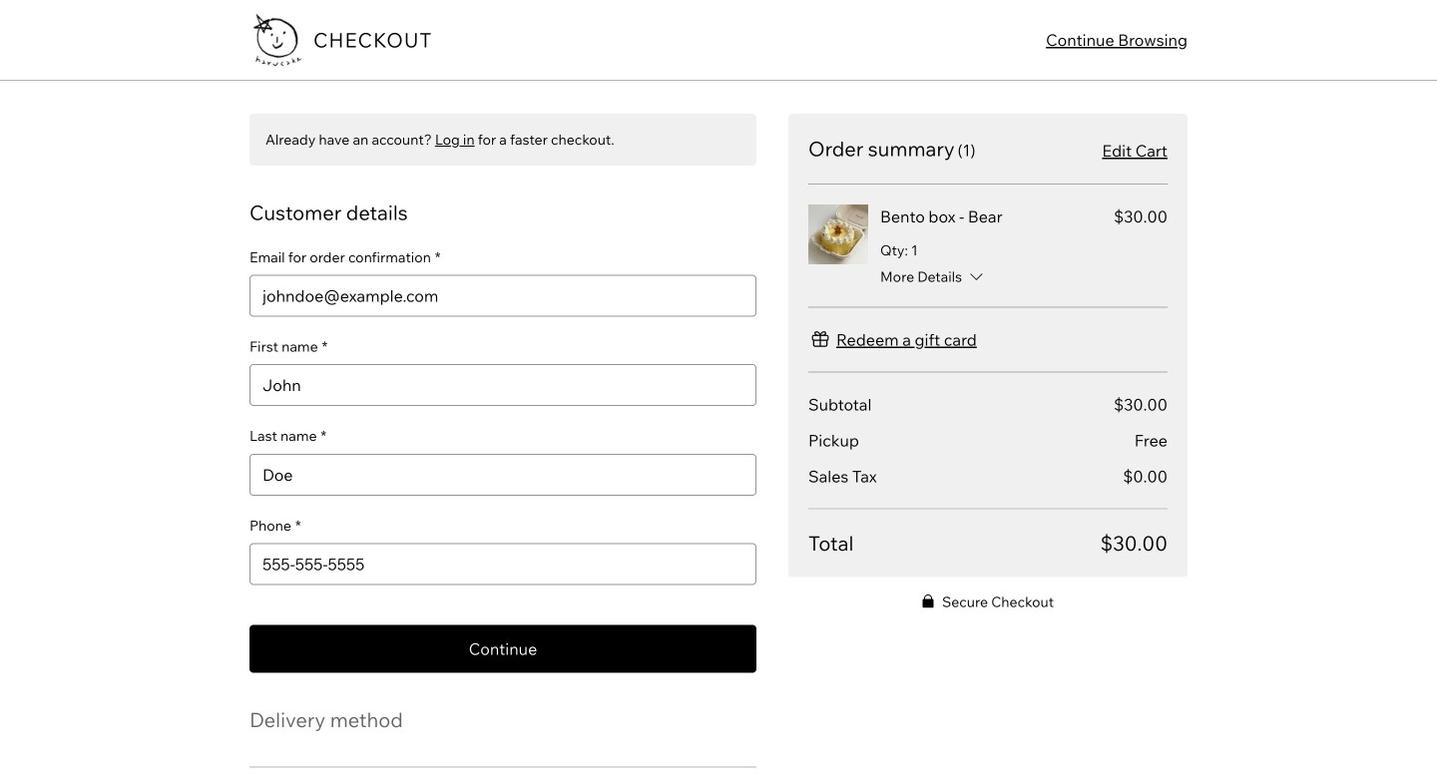 Task type: describe. For each thing, give the bounding box(es) containing it.
number of items 1 element
[[958, 140, 976, 160]]



Task type: vqa. For each thing, say whether or not it's contained in the screenshot.
Email for order confirmation email field
yes



Task type: locate. For each thing, give the bounding box(es) containing it.
store logo image
[[250, 12, 306, 68]]

First name text field
[[251, 366, 744, 406]]

price $30.00 element
[[1114, 205, 1168, 229]]

Last name text field
[[251, 455, 744, 495]]

Email for order confirmation email field
[[251, 276, 744, 316]]

secure checkout image
[[923, 595, 935, 609]]

bento box - bear image
[[809, 205, 869, 265]]



